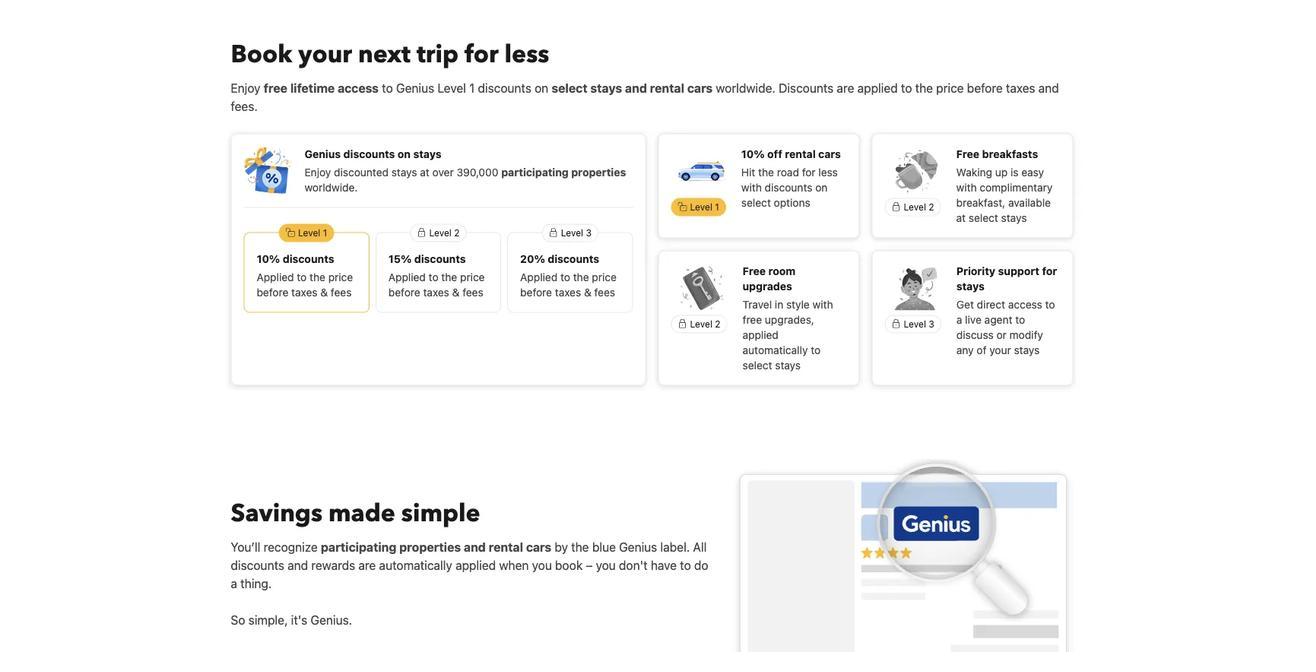 Task type: locate. For each thing, give the bounding box(es) containing it.
easy
[[1022, 166, 1044, 178]]

participating up rewards
[[321, 540, 397, 555]]

automatically inside by the blue genius label. all discounts and rewards are automatically applied when you book – you don't have to do a thing.
[[379, 559, 452, 573]]

1 vertical spatial rental
[[785, 147, 816, 160]]

stays inside free room upgrades travel in style with free upgrades, applied automatically to select stays
[[775, 359, 801, 371]]

10% inside '10% discounts applied to the price before taxes & fees'
[[257, 252, 280, 265]]

your down or
[[990, 344, 1011, 356]]

at left over
[[420, 166, 430, 178]]

level up 15% discounts applied to the price before taxes & fees
[[429, 228, 452, 238]]

simple,
[[248, 613, 288, 628]]

1 vertical spatial a
[[231, 577, 237, 591]]

discounts inside by the blue genius label. all discounts and rewards are automatically applied when you book – you don't have to do a thing.
[[231, 559, 284, 573]]

price inside '10% discounts applied to the price before taxes & fees'
[[328, 271, 353, 283]]

0 vertical spatial applied
[[858, 81, 898, 95]]

level down free room upgrades "image"
[[690, 319, 713, 330]]

level 1
[[690, 202, 719, 213], [298, 228, 327, 238]]

stays
[[591, 81, 622, 95], [413, 147, 442, 160], [392, 166, 417, 178], [1001, 211, 1027, 224], [957, 280, 985, 292], [1014, 344, 1040, 356], [775, 359, 801, 371]]

1 vertical spatial 10%
[[257, 252, 280, 265]]

level 2 for free breakfasts waking up is easy with complimentary breakfast, available at select stays
[[904, 202, 934, 213]]

2 horizontal spatial 2
[[929, 202, 934, 213]]

waking
[[956, 166, 993, 178]]

2 horizontal spatial level 2
[[904, 202, 934, 213]]

15%
[[389, 252, 412, 265]]

0 horizontal spatial fees
[[331, 286, 352, 298]]

0 horizontal spatial for
[[465, 38, 499, 71]]

enjoy left the discounted
[[305, 166, 331, 178]]

for right the support
[[1042, 265, 1057, 277]]

level 2 down free breakfasts image in the right top of the page
[[904, 202, 934, 213]]

a left thing.
[[231, 577, 237, 591]]

over
[[432, 166, 454, 178]]

modify
[[1010, 328, 1043, 341]]

at down breakfast,
[[956, 211, 966, 224]]

applied inside '10% discounts applied to the price before taxes & fees'
[[257, 271, 294, 283]]

fees.
[[231, 99, 258, 113]]

& inside 15% discounts applied to the price before taxes & fees
[[452, 286, 460, 298]]

the
[[915, 81, 933, 95], [758, 166, 774, 178], [310, 271, 326, 283], [441, 271, 457, 283], [573, 271, 589, 283], [571, 540, 589, 555]]

0 horizontal spatial 10%
[[257, 252, 280, 265]]

applied
[[257, 271, 294, 283], [389, 271, 426, 283], [520, 271, 558, 283]]

enjoy
[[231, 81, 261, 95], [305, 166, 331, 178]]

2 up 15% discounts applied to the price before taxes & fees
[[454, 228, 460, 238]]

genius discounts on stays enjoy discounted stays at over 390,000 participating properties worldwide.
[[305, 147, 626, 193]]

1 vertical spatial level 3
[[904, 319, 935, 330]]

you left book
[[532, 559, 552, 573]]

1 horizontal spatial enjoy
[[305, 166, 331, 178]]

fees
[[331, 286, 352, 298], [463, 286, 484, 298], [594, 286, 615, 298]]

with
[[741, 181, 762, 193], [956, 181, 977, 193], [813, 298, 833, 311]]

applied inside 15% discounts applied to the price before taxes & fees
[[389, 271, 426, 283]]

0 horizontal spatial on
[[398, 147, 411, 160]]

1 vertical spatial free
[[743, 265, 766, 277]]

automatically for are
[[379, 559, 452, 573]]

2 applied from the left
[[389, 271, 426, 283]]

fees for 15% discounts applied to the price before taxes & fees
[[463, 286, 484, 298]]

with down waking
[[956, 181, 977, 193]]

before inside '10% discounts applied to the price before taxes & fees'
[[257, 286, 289, 298]]

1
[[469, 81, 475, 95], [715, 202, 719, 213], [323, 228, 327, 238]]

have
[[651, 559, 677, 573]]

1 vertical spatial genius
[[305, 147, 341, 160]]

select
[[552, 81, 588, 95], [741, 196, 771, 209], [969, 211, 999, 224], [743, 359, 772, 371]]

1 vertical spatial less
[[819, 166, 838, 178]]

1 horizontal spatial with
[[813, 298, 833, 311]]

label.
[[661, 540, 690, 555]]

2 vertical spatial for
[[1042, 265, 1057, 277]]

2 horizontal spatial applied
[[520, 271, 558, 283]]

automatically inside free room upgrades travel in style with free upgrades, applied automatically to select stays
[[743, 344, 808, 356]]

before inside 15% discounts applied to the price before taxes & fees
[[389, 286, 420, 298]]

recognize
[[264, 540, 318, 555]]

1 horizontal spatial cars
[[687, 81, 713, 95]]

the inside '10% off rental cars hit the road for less with discounts on select options'
[[758, 166, 774, 178]]

fees inside '10% discounts applied to the price before taxes & fees'
[[331, 286, 352, 298]]

the inside the worldwide. discounts are applied to the price before taxes and fees.
[[915, 81, 933, 95]]

& inside the 20% discounts applied to the price before taxes & fees
[[584, 286, 592, 298]]

0 horizontal spatial genius
[[305, 147, 341, 160]]

or
[[997, 328, 1007, 341]]

1 vertical spatial are
[[359, 559, 376, 573]]

with inside the free breakfasts waking up is easy with complimentary breakfast, available at select stays
[[956, 181, 977, 193]]

automatically down upgrades,
[[743, 344, 808, 356]]

2 horizontal spatial applied
[[858, 81, 898, 95]]

0 horizontal spatial less
[[505, 38, 549, 71]]

worldwide. down the discounted
[[305, 181, 358, 193]]

1 horizontal spatial automatically
[[743, 344, 808, 356]]

your
[[298, 38, 352, 71], [990, 344, 1011, 356]]

& for 15% discounts
[[452, 286, 460, 298]]

rewards
[[311, 559, 355, 573]]

free up upgrades
[[743, 265, 766, 277]]

2 horizontal spatial for
[[1042, 265, 1057, 277]]

0 horizontal spatial applied
[[456, 559, 496, 573]]

1 horizontal spatial free
[[743, 313, 762, 326]]

1 vertical spatial applied
[[743, 328, 779, 341]]

0 horizontal spatial &
[[320, 286, 328, 298]]

less right road
[[819, 166, 838, 178]]

enjoy inside genius discounts on stays enjoy discounted stays at over 390,000 participating properties worldwide.
[[305, 166, 331, 178]]

3 up the 20% discounts applied to the price before taxes & fees
[[586, 228, 592, 238]]

free
[[956, 147, 980, 160], [743, 265, 766, 277]]

taxes
[[1006, 81, 1036, 95], [291, 286, 318, 298], [423, 286, 449, 298], [555, 286, 581, 298]]

level 2 up 15% discounts applied to the price before taxes & fees
[[429, 228, 460, 238]]

1 horizontal spatial 2
[[715, 319, 721, 330]]

1 vertical spatial properties
[[399, 540, 461, 555]]

before for 20% discounts applied to the price before taxes & fees
[[520, 286, 552, 298]]

1 vertical spatial 2
[[454, 228, 460, 238]]

trip
[[417, 38, 459, 71]]

1 vertical spatial enjoy
[[305, 166, 331, 178]]

price inside the worldwide. discounts are applied to the price before taxes and fees.
[[936, 81, 964, 95]]

20% discounts applied to the price before taxes & fees
[[520, 252, 617, 298]]

less inside '10% off rental cars hit the road for less with discounts on select options'
[[819, 166, 838, 178]]

1 horizontal spatial level 2
[[690, 319, 721, 330]]

a inside by the blue genius label. all discounts and rewards are automatically applied when you book – you don't have to do a thing.
[[231, 577, 237, 591]]

1 horizontal spatial 3
[[929, 319, 935, 330]]

applied left when
[[456, 559, 496, 573]]

0 horizontal spatial cars
[[526, 540, 552, 555]]

enjoy free lifetime access to genius level 1 discounts on select stays and rental cars
[[231, 81, 713, 95]]

1 horizontal spatial genius
[[396, 81, 434, 95]]

2 fees from the left
[[463, 286, 484, 298]]

1 vertical spatial level 1
[[298, 228, 327, 238]]

0 horizontal spatial you
[[532, 559, 552, 573]]

select inside free room upgrades travel in style with free upgrades, applied automatically to select stays
[[743, 359, 772, 371]]

2 horizontal spatial rental
[[785, 147, 816, 160]]

0 vertical spatial 10%
[[741, 147, 765, 160]]

1 & from the left
[[320, 286, 328, 298]]

level 1 up '10% discounts applied to the price before taxes & fees'
[[298, 228, 327, 238]]

1 horizontal spatial a
[[957, 313, 962, 326]]

room
[[769, 265, 796, 277]]

free inside free room upgrades travel in style with free upgrades, applied automatically to select stays
[[743, 265, 766, 277]]

fees inside 15% discounts applied to the price before taxes & fees
[[463, 286, 484, 298]]

1 horizontal spatial &
[[452, 286, 460, 298]]

0 horizontal spatial a
[[231, 577, 237, 591]]

level 2 down free room upgrades "image"
[[690, 319, 721, 330]]

participating right 390,000
[[501, 166, 569, 178]]

3
[[586, 228, 592, 238], [929, 319, 935, 330]]

2 vertical spatial cars
[[526, 540, 552, 555]]

price inside the 20% discounts applied to the price before taxes & fees
[[592, 271, 617, 283]]

0 horizontal spatial free
[[743, 265, 766, 277]]

3 applied from the left
[[520, 271, 558, 283]]

enjoy up fees.
[[231, 81, 261, 95]]

to inside the 20% discounts applied to the price before taxes & fees
[[561, 271, 570, 283]]

genius up don't in the bottom of the page
[[619, 540, 657, 555]]

to inside 15% discounts applied to the price before taxes & fees
[[429, 271, 439, 283]]

& for 20% discounts
[[584, 286, 592, 298]]

level 2
[[904, 202, 934, 213], [429, 228, 460, 238], [690, 319, 721, 330]]

level 3
[[561, 228, 592, 238], [904, 319, 935, 330]]

0 vertical spatial free
[[264, 81, 288, 95]]

0 vertical spatial 1
[[469, 81, 475, 95]]

0 vertical spatial participating
[[501, 166, 569, 178]]

taxes inside the 20% discounts applied to the price before taxes & fees
[[555, 286, 581, 298]]

cars inside '10% off rental cars hit the road for less with discounts on select options'
[[818, 147, 841, 160]]

before inside the 20% discounts applied to the price before taxes & fees
[[520, 286, 552, 298]]

2 horizontal spatial with
[[956, 181, 977, 193]]

with inside free room upgrades travel in style with free upgrades, applied automatically to select stays
[[813, 298, 833, 311]]

0 horizontal spatial worldwide.
[[305, 181, 358, 193]]

0 vertical spatial your
[[298, 38, 352, 71]]

at
[[420, 166, 430, 178], [956, 211, 966, 224]]

0 horizontal spatial level 2
[[429, 228, 460, 238]]

when
[[499, 559, 529, 573]]

level 3 up the 20% discounts applied to the price before taxes & fees
[[561, 228, 592, 238]]

less up enjoy free lifetime access to genius level 1 discounts on select stays and rental cars at the top
[[505, 38, 549, 71]]

automatically down the you'll recognize participating properties and rental cars at the bottom left of page
[[379, 559, 452, 573]]

1 horizontal spatial properties
[[571, 166, 626, 178]]

1 horizontal spatial applied
[[743, 328, 779, 341]]

1 vertical spatial 3
[[929, 319, 935, 330]]

book your next trip for less image
[[244, 146, 292, 195]]

2 down free breakfasts image in the right top of the page
[[929, 202, 934, 213]]

0 horizontal spatial your
[[298, 38, 352, 71]]

0 horizontal spatial enjoy
[[231, 81, 261, 95]]

travel
[[743, 298, 772, 311]]

free room upgrades travel in style with free upgrades, applied automatically to select stays
[[743, 265, 833, 371]]

priority support for stays get direct access to a live agent to discuss or modify any of your stays
[[957, 265, 1057, 356]]

10% inside '10% off rental cars hit the road for less with discounts on select options'
[[741, 147, 765, 160]]

for
[[465, 38, 499, 71], [802, 166, 816, 178], [1042, 265, 1057, 277]]

available
[[1008, 196, 1051, 209]]

by the blue genius label. all discounts and rewards are automatically applied when you book – you don't have to do a thing.
[[231, 540, 708, 591]]

breakfast,
[[956, 196, 1006, 209]]

with down "hit" at the top right of page
[[741, 181, 762, 193]]

applied for 20%
[[520, 271, 558, 283]]

genius inside genius discounts on stays enjoy discounted stays at over 390,000 participating properties worldwide.
[[305, 147, 341, 160]]

your up lifetime
[[298, 38, 352, 71]]

1 you from the left
[[532, 559, 552, 573]]

upgrades
[[743, 280, 792, 292]]

0 horizontal spatial 3
[[586, 228, 592, 238]]

up
[[995, 166, 1008, 178]]

access up modify
[[1008, 298, 1043, 311]]

before inside the worldwide. discounts are applied to the price before taxes and fees.
[[967, 81, 1003, 95]]

&
[[320, 286, 328, 298], [452, 286, 460, 298], [584, 286, 592, 298]]

are down the you'll recognize participating properties and rental cars at the bottom left of page
[[359, 559, 376, 573]]

you right –
[[596, 559, 616, 573]]

worldwide. discounts are applied to the price before taxes and fees.
[[231, 81, 1059, 113]]

genius.
[[311, 613, 352, 628]]

a inside priority support for stays get direct access to a live agent to discuss or modify any of your stays
[[957, 313, 962, 326]]

free
[[264, 81, 288, 95], [743, 313, 762, 326]]

worldwide.
[[716, 81, 776, 95], [305, 181, 358, 193]]

& for 10% discounts
[[320, 286, 328, 298]]

level down the trip
[[438, 81, 466, 95]]

are inside the worldwide. discounts are applied to the price before taxes and fees.
[[837, 81, 854, 95]]

with for free breakfasts waking up is easy with complimentary breakfast, available at select stays
[[956, 181, 977, 193]]

1 horizontal spatial participating
[[501, 166, 569, 178]]

lifetime
[[290, 81, 335, 95]]

15% discounts applied to the price before taxes & fees
[[389, 252, 485, 298]]

1 horizontal spatial your
[[990, 344, 1011, 356]]

0 horizontal spatial properties
[[399, 540, 461, 555]]

discounts inside the 20% discounts applied to the price before taxes & fees
[[548, 252, 599, 265]]

complimentary
[[980, 181, 1053, 193]]

you
[[532, 559, 552, 573], [596, 559, 616, 573]]

applied for 10%
[[257, 271, 294, 283]]

a left live
[[957, 313, 962, 326]]

applied right the discounts
[[858, 81, 898, 95]]

applied down travel
[[743, 328, 779, 341]]

blue
[[592, 540, 616, 555]]

for inside priority support for stays get direct access to a live agent to discuss or modify any of your stays
[[1042, 265, 1057, 277]]

rental inside '10% off rental cars hit the road for less with discounts on select options'
[[785, 147, 816, 160]]

genius down the trip
[[396, 81, 434, 95]]

on inside '10% off rental cars hit the road for less with discounts on select options'
[[816, 181, 828, 193]]

0 vertical spatial level 3
[[561, 228, 592, 238]]

free down travel
[[743, 313, 762, 326]]

price
[[936, 81, 964, 95], [328, 271, 353, 283], [460, 271, 485, 283], [592, 271, 617, 283]]

worldwide. inside the worldwide. discounts are applied to the price before taxes and fees.
[[716, 81, 776, 95]]

0 horizontal spatial 1
[[323, 228, 327, 238]]

and inside by the blue genius label. all discounts and rewards are automatically applied when you book – you don't have to do a thing.
[[288, 559, 308, 573]]

3 & from the left
[[584, 286, 592, 298]]

priority support for stays image
[[892, 263, 941, 312]]

10% off rental cars image
[[677, 146, 726, 195]]

applied for 15%
[[389, 271, 426, 283]]

the inside '10% discounts applied to the price before taxes & fees'
[[310, 271, 326, 283]]

0 vertical spatial less
[[505, 38, 549, 71]]

on
[[535, 81, 549, 95], [398, 147, 411, 160], [816, 181, 828, 193]]

2 vertical spatial 2
[[715, 319, 721, 330]]

less
[[505, 38, 549, 71], [819, 166, 838, 178]]

are
[[837, 81, 854, 95], [359, 559, 376, 573]]

10% for 10% discounts applied to the price before taxes & fees
[[257, 252, 280, 265]]

2 & from the left
[[452, 286, 460, 298]]

level 3 down priority support for stays image
[[904, 319, 935, 330]]

book your next trip for less
[[231, 38, 549, 71]]

applied
[[858, 81, 898, 95], [743, 328, 779, 341], [456, 559, 496, 573]]

1 applied from the left
[[257, 271, 294, 283]]

0 vertical spatial level 2
[[904, 202, 934, 213]]

1 vertical spatial your
[[990, 344, 1011, 356]]

0 vertical spatial a
[[957, 313, 962, 326]]

free up waking
[[956, 147, 980, 160]]

free inside the free breakfasts waking up is easy with complimentary breakfast, available at select stays
[[956, 147, 980, 160]]

you'll recognize participating properties and rental cars
[[231, 540, 552, 555]]

for right road
[[802, 166, 816, 178]]

to
[[382, 81, 393, 95], [901, 81, 912, 95], [297, 271, 307, 283], [429, 271, 439, 283], [561, 271, 570, 283], [1045, 298, 1055, 311], [1016, 313, 1025, 326], [811, 344, 821, 356], [680, 559, 691, 573]]

access down next
[[338, 81, 379, 95]]

3 fees from the left
[[594, 286, 615, 298]]

agent
[[985, 313, 1013, 326]]

2 horizontal spatial genius
[[619, 540, 657, 555]]

1 horizontal spatial are
[[837, 81, 854, 95]]

1 horizontal spatial 10%
[[741, 147, 765, 160]]

0 vertical spatial rental
[[650, 81, 685, 95]]

and
[[625, 81, 647, 95], [1039, 81, 1059, 95], [464, 540, 486, 555], [288, 559, 308, 573]]

discounts
[[478, 81, 532, 95], [344, 147, 395, 160], [765, 181, 813, 193], [283, 252, 334, 265], [414, 252, 466, 265], [548, 252, 599, 265], [231, 559, 284, 573]]

free breakfasts waking up is easy with complimentary breakfast, available at select stays
[[956, 147, 1053, 224]]

1 horizontal spatial free
[[956, 147, 980, 160]]

participating inside genius discounts on stays enjoy discounted stays at over 390,000 participating properties worldwide.
[[501, 166, 569, 178]]

0 horizontal spatial automatically
[[379, 559, 452, 573]]

10%
[[741, 147, 765, 160], [257, 252, 280, 265]]

genius
[[396, 81, 434, 95], [305, 147, 341, 160], [619, 540, 657, 555]]

and inside the worldwide. discounts are applied to the price before taxes and fees.
[[1039, 81, 1059, 95]]

before
[[967, 81, 1003, 95], [257, 286, 289, 298], [389, 286, 420, 298], [520, 286, 552, 298]]

1 vertical spatial on
[[398, 147, 411, 160]]

level up the 20% discounts applied to the price before taxes & fees
[[561, 228, 583, 238]]

at inside the free breakfasts waking up is easy with complimentary breakfast, available at select stays
[[956, 211, 966, 224]]

with right style
[[813, 298, 833, 311]]

applied inside free room upgrades travel in style with free upgrades, applied automatically to select stays
[[743, 328, 779, 341]]

taxes inside '10% discounts applied to the price before taxes & fees'
[[291, 286, 318, 298]]

2 horizontal spatial &
[[584, 286, 592, 298]]

2 down free room upgrades "image"
[[715, 319, 721, 330]]

discounts inside '10% off rental cars hit the road for less with discounts on select options'
[[765, 181, 813, 193]]

1 horizontal spatial at
[[956, 211, 966, 224]]

0 horizontal spatial are
[[359, 559, 376, 573]]

level 1 down 10% off rental cars image
[[690, 202, 719, 213]]

0 vertical spatial level 1
[[690, 202, 719, 213]]

applied inside the 20% discounts applied to the price before taxes & fees
[[520, 271, 558, 283]]

1 horizontal spatial level 1
[[690, 202, 719, 213]]

discounts inside 15% discounts applied to the price before taxes & fees
[[414, 252, 466, 265]]

0 horizontal spatial access
[[338, 81, 379, 95]]

fees inside the 20% discounts applied to the price before taxes & fees
[[594, 286, 615, 298]]

genius up the discounted
[[305, 147, 341, 160]]

off
[[768, 147, 783, 160]]

support
[[998, 265, 1040, 277]]

taxes inside 15% discounts applied to the price before taxes & fees
[[423, 286, 449, 298]]

& inside '10% discounts applied to the price before taxes & fees'
[[320, 286, 328, 298]]

free down book
[[264, 81, 288, 95]]

access
[[338, 81, 379, 95], [1008, 298, 1043, 311]]

level
[[438, 81, 466, 95], [690, 202, 713, 213], [904, 202, 926, 213], [298, 228, 321, 238], [429, 228, 452, 238], [561, 228, 583, 238], [690, 319, 713, 330], [904, 319, 926, 330]]

0 vertical spatial on
[[535, 81, 549, 95]]

0 vertical spatial at
[[420, 166, 430, 178]]

discounts inside genius discounts on stays enjoy discounted stays at over 390,000 participating properties worldwide.
[[344, 147, 395, 160]]

worldwide. left the discounts
[[716, 81, 776, 95]]

discounts
[[779, 81, 834, 95]]

3 down priority support for stays image
[[929, 319, 935, 330]]

1 fees from the left
[[331, 286, 352, 298]]

2 vertical spatial on
[[816, 181, 828, 193]]

1 horizontal spatial access
[[1008, 298, 1043, 311]]

worldwide. inside genius discounts on stays enjoy discounted stays at over 390,000 participating properties worldwide.
[[305, 181, 358, 193]]

1 horizontal spatial less
[[819, 166, 838, 178]]

for inside '10% off rental cars hit the road for less with discounts on select options'
[[802, 166, 816, 178]]

are right the discounts
[[837, 81, 854, 95]]

1 vertical spatial cars
[[818, 147, 841, 160]]

0 vertical spatial automatically
[[743, 344, 808, 356]]

2 vertical spatial applied
[[456, 559, 496, 573]]

cars
[[687, 81, 713, 95], [818, 147, 841, 160], [526, 540, 552, 555]]

for up enjoy free lifetime access to genius level 1 discounts on select stays and rental cars at the top
[[465, 38, 499, 71]]

1 vertical spatial access
[[1008, 298, 1043, 311]]

0 horizontal spatial participating
[[321, 540, 397, 555]]

price inside 15% discounts applied to the price before taxes & fees
[[460, 271, 485, 283]]

to inside by the blue genius label. all discounts and rewards are automatically applied when you book – you don't have to do a thing.
[[680, 559, 691, 573]]

are inside by the blue genius label. all discounts and rewards are automatically applied when you book – you don't have to do a thing.
[[359, 559, 376, 573]]



Task type: describe. For each thing, give the bounding box(es) containing it.
1 horizontal spatial level 3
[[904, 319, 935, 330]]

0 vertical spatial cars
[[687, 81, 713, 95]]

so
[[231, 613, 245, 628]]

fees for 20% discounts applied to the price before taxes & fees
[[594, 286, 615, 298]]

2 for free room upgrades travel in style with free upgrades, applied automatically to select stays
[[715, 319, 721, 330]]

do
[[694, 559, 708, 573]]

10% off rental cars hit the road for less with discounts on select options
[[741, 147, 841, 209]]

select inside '10% off rental cars hit the road for less with discounts on select options'
[[741, 196, 771, 209]]

with inside '10% off rental cars hit the road for less with discounts on select options'
[[741, 181, 762, 193]]

390,000
[[457, 166, 499, 178]]

discuss
[[957, 328, 994, 341]]

0 vertical spatial access
[[338, 81, 379, 95]]

options
[[774, 196, 811, 209]]

at inside genius discounts on stays enjoy discounted stays at over 390,000 participating properties worldwide.
[[420, 166, 430, 178]]

access inside priority support for stays get direct access to a live agent to discuss or modify any of your stays
[[1008, 298, 1043, 311]]

you'll
[[231, 540, 260, 555]]

savings
[[231, 497, 323, 530]]

so simple, it's genius.
[[231, 613, 352, 628]]

free breakfasts image
[[892, 146, 940, 195]]

get
[[957, 298, 974, 311]]

by
[[555, 540, 568, 555]]

priority
[[957, 265, 996, 277]]

any
[[957, 344, 974, 356]]

the inside by the blue genius label. all discounts and rewards are automatically applied when you book – you don't have to do a thing.
[[571, 540, 589, 555]]

made
[[329, 497, 395, 530]]

discounted
[[334, 166, 389, 178]]

with for free room upgrades travel in style with free upgrades, applied automatically to select stays
[[813, 298, 833, 311]]

applied inside by the blue genius label. all discounts and rewards are automatically applied when you book – you don't have to do a thing.
[[456, 559, 496, 573]]

price for 15% discounts applied to the price before taxes & fees
[[460, 271, 485, 283]]

it's
[[291, 613, 308, 628]]

on inside genius discounts on stays enjoy discounted stays at over 390,000 participating properties worldwide.
[[398, 147, 411, 160]]

upgrades,
[[765, 313, 815, 326]]

style
[[786, 298, 810, 311]]

20%
[[520, 252, 545, 265]]

2 you from the left
[[596, 559, 616, 573]]

2 vertical spatial rental
[[489, 540, 523, 555]]

0 horizontal spatial level 1
[[298, 228, 327, 238]]

level down free breakfasts image in the right top of the page
[[904, 202, 926, 213]]

automatically for applied
[[743, 344, 808, 356]]

taxes for 20% discounts applied to the price before taxes & fees
[[555, 286, 581, 298]]

the inside 15% discounts applied to the price before taxes & fees
[[441, 271, 457, 283]]

level down priority support for stays image
[[904, 319, 926, 330]]

level 2 for free room upgrades travel in style with free upgrades, applied automatically to select stays
[[690, 319, 721, 330]]

applied inside the worldwide. discounts are applied to the price before taxes and fees.
[[858, 81, 898, 95]]

10% for 10% off rental cars hit the road for less with discounts on select options
[[741, 147, 765, 160]]

book
[[555, 559, 583, 573]]

1 vertical spatial participating
[[321, 540, 397, 555]]

free for free breakfasts waking up is easy with complimentary breakfast, available at select stays
[[956, 147, 980, 160]]

1 vertical spatial level 2
[[429, 228, 460, 238]]

direct
[[977, 298, 1006, 311]]

book
[[231, 38, 292, 71]]

in
[[775, 298, 784, 311]]

free inside free room upgrades travel in style with free upgrades, applied automatically to select stays
[[743, 313, 762, 326]]

savings made simple
[[231, 497, 480, 530]]

2 for free breakfasts waking up is easy with complimentary breakfast, available at select stays
[[929, 202, 934, 213]]

taxes inside the worldwide. discounts are applied to the price before taxes and fees.
[[1006, 81, 1036, 95]]

–
[[586, 559, 593, 573]]

1 vertical spatial 1
[[715, 202, 719, 213]]

savings made simple image
[[733, 459, 1074, 653]]

2 vertical spatial 1
[[323, 228, 327, 238]]

10% discounts applied to the price before taxes & fees
[[257, 252, 353, 298]]

0 horizontal spatial free
[[264, 81, 288, 95]]

to inside the worldwide. discounts are applied to the price before taxes and fees.
[[901, 81, 912, 95]]

genius inside by the blue genius label. all discounts and rewards are automatically applied when you book – you don't have to do a thing.
[[619, 540, 657, 555]]

free for free room upgrades travel in style with free upgrades, applied automatically to select stays
[[743, 265, 766, 277]]

to inside '10% discounts applied to the price before taxes & fees'
[[297, 271, 307, 283]]

select inside the free breakfasts waking up is easy with complimentary breakfast, available at select stays
[[969, 211, 999, 224]]

to inside free room upgrades travel in style with free upgrades, applied automatically to select stays
[[811, 344, 821, 356]]

properties inside genius discounts on stays enjoy discounted stays at over 390,000 participating properties worldwide.
[[571, 166, 626, 178]]

hit
[[741, 166, 756, 178]]

taxes for 10% discounts applied to the price before taxes & fees
[[291, 286, 318, 298]]

before for 10% discounts applied to the price before taxes & fees
[[257, 286, 289, 298]]

1 horizontal spatial on
[[535, 81, 549, 95]]

taxes for 15% discounts applied to the price before taxes & fees
[[423, 286, 449, 298]]

0 vertical spatial enjoy
[[231, 81, 261, 95]]

0 vertical spatial for
[[465, 38, 499, 71]]

level down 10% off rental cars image
[[690, 202, 713, 213]]

thing.
[[241, 577, 272, 591]]

before for 15% discounts applied to the price before taxes & fees
[[389, 286, 420, 298]]

0 horizontal spatial level 3
[[561, 228, 592, 238]]

level up '10% discounts applied to the price before taxes & fees'
[[298, 228, 321, 238]]

free room upgrades image
[[678, 263, 727, 312]]

1 horizontal spatial 1
[[469, 81, 475, 95]]

live
[[965, 313, 982, 326]]

breakfasts
[[982, 147, 1038, 160]]

the inside the 20% discounts applied to the price before taxes & fees
[[573, 271, 589, 283]]

stays inside the free breakfasts waking up is easy with complimentary breakfast, available at select stays
[[1001, 211, 1027, 224]]

fees for 10% discounts applied to the price before taxes & fees
[[331, 286, 352, 298]]

of
[[977, 344, 987, 356]]

next
[[358, 38, 411, 71]]

0 vertical spatial genius
[[396, 81, 434, 95]]

price for 10% discounts applied to the price before taxes & fees
[[328, 271, 353, 283]]

simple
[[401, 497, 480, 530]]

all
[[693, 540, 707, 555]]

road
[[777, 166, 799, 178]]

discounts inside '10% discounts applied to the price before taxes & fees'
[[283, 252, 334, 265]]

don't
[[619, 559, 648, 573]]

0 horizontal spatial 2
[[454, 228, 460, 238]]

is
[[1011, 166, 1019, 178]]

price for 20% discounts applied to the price before taxes & fees
[[592, 271, 617, 283]]

0 vertical spatial 3
[[586, 228, 592, 238]]

your inside priority support for stays get direct access to a live agent to discuss or modify any of your stays
[[990, 344, 1011, 356]]



Task type: vqa. For each thing, say whether or not it's contained in the screenshot.
second SEE AVAILABILITY Button from the bottom
no



